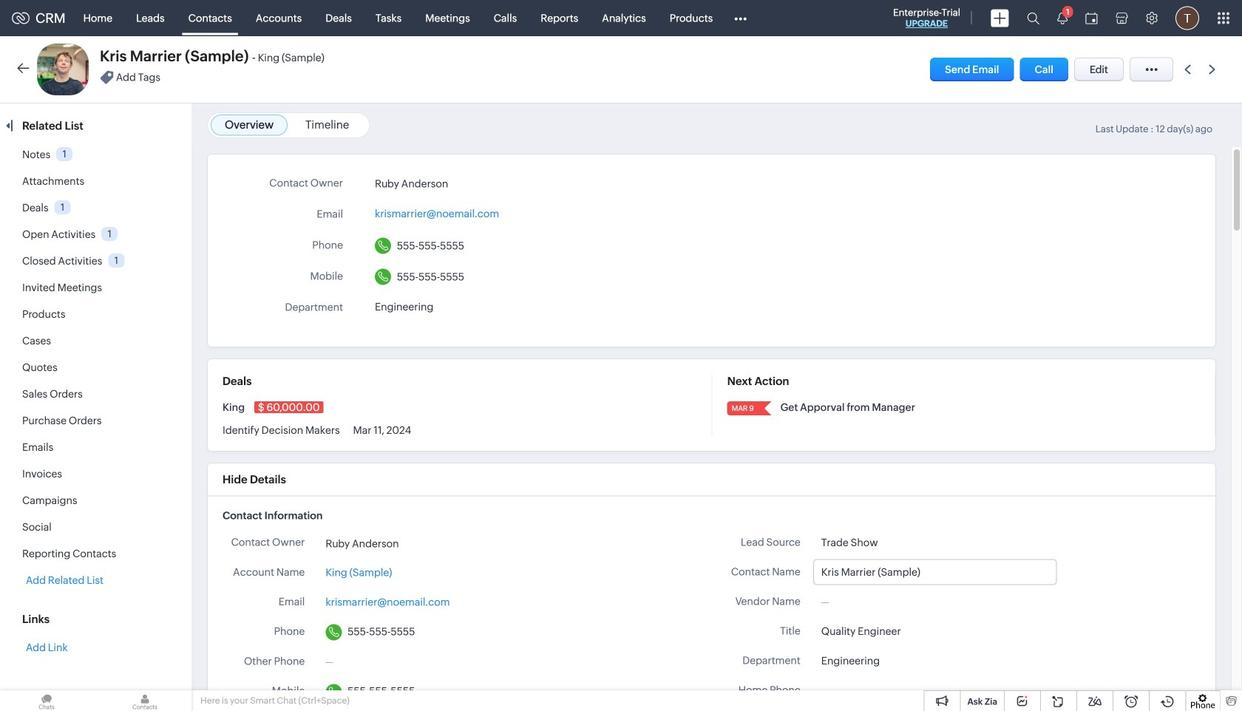 Task type: vqa. For each thing, say whether or not it's contained in the screenshot.
Preview
no



Task type: describe. For each thing, give the bounding box(es) containing it.
contacts image
[[98, 691, 192, 711]]

create menu image
[[991, 9, 1009, 27]]

profile image
[[1176, 6, 1199, 30]]

next record image
[[1209, 65, 1219, 74]]

search image
[[1027, 12, 1040, 24]]

chats image
[[0, 691, 93, 711]]

Other Modules field
[[725, 6, 757, 30]]



Task type: locate. For each thing, give the bounding box(es) containing it.
signals element
[[1049, 0, 1077, 36]]

calendar image
[[1086, 12, 1098, 24]]

search element
[[1018, 0, 1049, 36]]

previous record image
[[1185, 65, 1191, 74]]

logo image
[[12, 12, 30, 24]]

create menu element
[[982, 0, 1018, 36]]

profile element
[[1167, 0, 1208, 36]]



